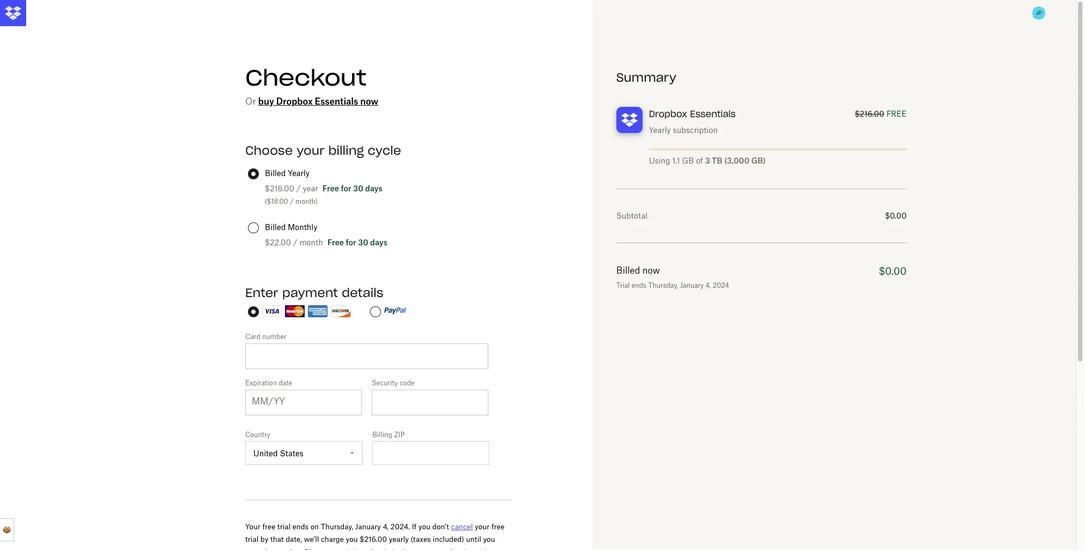 Task type: vqa. For each thing, say whether or not it's contained in the screenshot.
the 'with'
no



Task type: describe. For each thing, give the bounding box(es) containing it.
0 horizontal spatial you
[[346, 535, 358, 544]]

until
[[466, 535, 481, 544]]

trial for ends
[[277, 522, 291, 531]]

summary
[[617, 70, 677, 85]]

cancel link
[[451, 522, 473, 531]]

trial
[[617, 281, 630, 290]]

0 horizontal spatial thursday,
[[321, 522, 353, 531]]

0 vertical spatial $0.00
[[886, 211, 907, 220]]

subscription
[[673, 125, 718, 135]]

subtotal
[[617, 211, 648, 220]]

3
[[705, 156, 710, 165]]

buy
[[258, 96, 274, 107]]

essentials inside summary list
[[690, 109, 736, 119]]

tb
[[712, 156, 723, 165]]

Billed Yearly radio
[[248, 169, 259, 179]]

month
[[300, 238, 323, 247]]

2 horizontal spatial you
[[483, 535, 495, 544]]

don't
[[433, 522, 449, 531]]

cycle
[[368, 143, 401, 158]]

1 vertical spatial yearly
[[288, 169, 310, 178]]

visa image
[[262, 305, 282, 317]]

included)
[[433, 535, 464, 544]]

january inside billed now trial ends thursday, january 4, 2024
[[680, 281, 704, 290]]

dropbox inside checkout or buy dropbox essentials now
[[276, 96, 313, 107]]

of
[[696, 156, 703, 165]]

gb
[[682, 156, 694, 165]]

month)
[[296, 197, 318, 206]]

billing zip
[[373, 431, 405, 439]]

jp button
[[1031, 4, 1048, 22]]

amex image
[[308, 305, 328, 317]]

or
[[245, 96, 256, 107]]

$216.00 for $216.00 free
[[855, 109, 885, 118]]

billed for yearly
[[265, 169, 286, 178]]

checkout or buy dropbox essentials now
[[245, 64, 379, 107]]

days for $216.00 / year free for 30 days ($18.00 / month)
[[365, 184, 383, 193]]

using
[[649, 156, 670, 165]]

discover image
[[331, 305, 351, 317]]

free for free for 30 days
[[328, 238, 344, 247]]

ends for now
[[632, 281, 647, 290]]

yearly subscription
[[649, 125, 718, 135]]

details
[[342, 285, 384, 300]]

2024
[[713, 281, 729, 290]]

now inside checkout or buy dropbox essentials now
[[361, 96, 379, 107]]

paypal image
[[384, 307, 406, 315]]

for for free for 30 days
[[346, 238, 356, 247]]

charges
[[304, 548, 332, 550]]

zip
[[394, 431, 405, 439]]

jp
[[1036, 9, 1043, 16]]

$216.00 for $216.00 / year free for 30 days ($18.00 / month)
[[265, 184, 294, 193]]

free for your
[[263, 522, 276, 531]]

billed monthly
[[265, 222, 318, 232]]

plan.
[[286, 548, 302, 550]]

billing
[[329, 143, 364, 158]]

2 vertical spatial your
[[269, 548, 284, 550]]

billed now trial ends thursday, january 4, 2024
[[617, 265, 729, 290]]

yearly inside summary list
[[649, 125, 671, 135]]

summary list
[[617, 70, 907, 291]]

enter payment details
[[245, 285, 384, 300]]

1 vertical spatial /
[[290, 197, 294, 206]]



Task type: locate. For each thing, give the bounding box(es) containing it.
1 horizontal spatial now
[[643, 265, 660, 276]]

$216.00 left free
[[855, 109, 885, 118]]

1 vertical spatial trial
[[245, 535, 259, 544]]

1 vertical spatial ends
[[293, 522, 309, 531]]

1 vertical spatial cancel
[[245, 548, 267, 550]]

option group
[[244, 305, 514, 332]]

trial up "that"
[[277, 522, 291, 531]]

0 horizontal spatial dropbox
[[276, 96, 313, 107]]

we'll
[[304, 535, 319, 544]]

4,
[[706, 281, 711, 290], [383, 522, 389, 531]]

by
[[261, 535, 269, 544]]

for right year
[[341, 184, 352, 193]]

date,
[[286, 535, 302, 544]]

0 vertical spatial ends
[[632, 281, 647, 290]]

0 horizontal spatial trial
[[245, 535, 259, 544]]

30
[[353, 184, 364, 193], [358, 238, 368, 247]]

/
[[297, 184, 301, 193], [290, 197, 294, 206], [293, 238, 298, 247]]

january left 2024.
[[355, 522, 381, 531]]

1 vertical spatial 4,
[[383, 522, 389, 531]]

1 horizontal spatial dropbox
[[649, 109, 688, 119]]

days for $22.00 / month free for 30 days
[[370, 238, 388, 247]]

free for ($18.00 / month)
[[323, 184, 339, 193]]

0 vertical spatial thursday,
[[649, 281, 679, 290]]

2 free from the left
[[492, 522, 505, 531]]

thursday, up charge at left
[[321, 522, 353, 531]]

2 vertical spatial billed
[[617, 265, 640, 276]]

$216.00 up ($18.00
[[265, 184, 294, 193]]

0 vertical spatial january
[[680, 281, 704, 290]]

free for your
[[492, 522, 505, 531]]

30 for $22.00 / month free for 30 days
[[358, 238, 368, 247]]

1 vertical spatial free
[[328, 238, 344, 247]]

1 vertical spatial thursday,
[[321, 522, 353, 531]]

dropbox down the checkout on the left
[[276, 96, 313, 107]]

free
[[887, 109, 907, 118]]

free right cancel 'link'
[[492, 522, 505, 531]]

0 horizontal spatial january
[[355, 522, 381, 531]]

your free trial ends on thursday, january 4, 2024. if you don't cancel
[[245, 522, 473, 531]]

for for ($18.00 / month)
[[341, 184, 352, 193]]

30 for $216.00 / year free for 30 days ($18.00 / month)
[[353, 184, 364, 193]]

days
[[365, 184, 383, 193], [370, 238, 388, 247]]

essentials
[[315, 96, 358, 107], [690, 109, 736, 119]]

billed for now
[[617, 265, 640, 276]]

2 horizontal spatial your
[[475, 522, 490, 531]]

billed inside billed now trial ends thursday, january 4, 2024
[[617, 265, 640, 276]]

0 horizontal spatial essentials
[[315, 96, 358, 107]]

/ left month)
[[290, 197, 294, 206]]

1 vertical spatial 30
[[358, 238, 368, 247]]

for
[[341, 184, 352, 193], [346, 238, 356, 247]]

on
[[311, 522, 319, 531]]

mastercard image
[[285, 305, 305, 317]]

0 vertical spatial dropbox
[[276, 96, 313, 107]]

0 vertical spatial 30
[[353, 184, 364, 193]]

free
[[323, 184, 339, 193], [328, 238, 344, 247]]

1 horizontal spatial january
[[680, 281, 704, 290]]

you right until
[[483, 535, 495, 544]]

$216.00 inside $216.00 / year free for 30 days ($18.00 / month)
[[265, 184, 294, 193]]

1 horizontal spatial 4,
[[706, 281, 711, 290]]

free inside your free trial by that date, we'll charge you $216.00 yearly (taxes included) until you cancel your plan. charges
[[492, 522, 505, 531]]

30 down billing
[[353, 184, 364, 193]]

cancel
[[451, 522, 473, 531], [245, 548, 267, 550]]

ends inside billed now trial ends thursday, january 4, 2024
[[632, 281, 647, 290]]

2 vertical spatial $216.00
[[360, 535, 387, 544]]

january left "2024"
[[680, 281, 704, 290]]

0 vertical spatial trial
[[277, 522, 291, 531]]

4, inside billed now trial ends thursday, january 4, 2024
[[706, 281, 711, 290]]

0 horizontal spatial now
[[361, 96, 379, 107]]

your up billed yearly
[[297, 143, 325, 158]]

days down cycle
[[365, 184, 383, 193]]

trial
[[277, 522, 291, 531], [245, 535, 259, 544]]

0 vertical spatial yearly
[[649, 125, 671, 135]]

cancel up until
[[451, 522, 473, 531]]

dropbox up yearly subscription
[[649, 109, 688, 119]]

using 1.1 gb of 3 tb (3,000 gb)
[[649, 156, 766, 165]]

ends left on on the bottom of page
[[293, 522, 309, 531]]

0 vertical spatial now
[[361, 96, 379, 107]]

$216.00 / year free for 30 days ($18.00 / month)
[[265, 184, 383, 206]]

january
[[680, 281, 704, 290], [355, 522, 381, 531]]

enter
[[245, 285, 278, 300]]

for right month
[[346, 238, 356, 247]]

cancel inside your free trial by that date, we'll charge you $216.00 yearly (taxes included) until you cancel your plan. charges
[[245, 548, 267, 550]]

0 vertical spatial cancel
[[451, 522, 473, 531]]

0 horizontal spatial yearly
[[288, 169, 310, 178]]

ends right trial
[[632, 281, 647, 290]]

0 horizontal spatial free
[[263, 522, 276, 531]]

billed yearly
[[265, 169, 310, 178]]

billed up $22.00
[[265, 222, 286, 232]]

1 free from the left
[[263, 522, 276, 531]]

Billed Monthly radio
[[248, 222, 259, 233]]

progress bar inside summary list
[[649, 148, 907, 151]]

0 horizontal spatial cancel
[[245, 548, 267, 550]]

for inside $216.00 / year free for 30 days ($18.00 / month)
[[341, 184, 352, 193]]

1 horizontal spatial $216.00
[[360, 535, 387, 544]]

1 horizontal spatial you
[[419, 522, 431, 531]]

1 horizontal spatial cancel
[[451, 522, 473, 531]]

(taxes
[[411, 535, 431, 544]]

days inside $216.00 / year free for 30 days ($18.00 / month)
[[365, 184, 383, 193]]

free right month
[[328, 238, 344, 247]]

essentials up subscription
[[690, 109, 736, 119]]

0 horizontal spatial ends
[[293, 522, 309, 531]]

thursday, inside billed now trial ends thursday, january 4, 2024
[[649, 281, 679, 290]]

/ for yearly
[[297, 184, 301, 193]]

progress bar
[[649, 148, 907, 151]]

trial left by
[[245, 535, 259, 544]]

1 horizontal spatial thursday,
[[649, 281, 679, 290]]

0 horizontal spatial 4,
[[383, 522, 389, 531]]

$22.00 / month free for 30 days
[[265, 238, 388, 247]]

billed right billed yearly radio
[[265, 169, 286, 178]]

0 horizontal spatial your
[[269, 548, 284, 550]]

free
[[263, 522, 276, 531], [492, 522, 505, 531]]

dropbox
[[276, 96, 313, 107], [649, 109, 688, 119]]

$22.00
[[265, 238, 291, 247]]

4, left 2024.
[[383, 522, 389, 531]]

choose
[[245, 143, 293, 158]]

country
[[245, 431, 270, 439]]

0 vertical spatial 4,
[[706, 281, 711, 290]]

0 vertical spatial days
[[365, 184, 383, 193]]

0 vertical spatial free
[[323, 184, 339, 193]]

$216.00 down your free trial ends on thursday, january 4, 2024. if you don't cancel
[[360, 535, 387, 544]]

1 horizontal spatial trial
[[277, 522, 291, 531]]

yearly up year
[[288, 169, 310, 178]]

yearly
[[389, 535, 409, 544]]

$216.00 free
[[855, 109, 907, 118]]

/ left year
[[297, 184, 301, 193]]

ends for free
[[293, 522, 309, 531]]

1 vertical spatial your
[[475, 522, 490, 531]]

1 vertical spatial essentials
[[690, 109, 736, 119]]

year
[[303, 184, 318, 193]]

(3,000
[[725, 156, 750, 165]]

1 vertical spatial january
[[355, 522, 381, 531]]

2024.
[[391, 522, 410, 531]]

0 vertical spatial billed
[[265, 169, 286, 178]]

thursday,
[[649, 281, 679, 290], [321, 522, 353, 531]]

1 vertical spatial for
[[346, 238, 356, 247]]

trial inside your free trial by that date, we'll charge you $216.00 yearly (taxes included) until you cancel your plan. charges
[[245, 535, 259, 544]]

free inside $216.00 / year free for 30 days ($18.00 / month)
[[323, 184, 339, 193]]

that
[[271, 535, 284, 544]]

30 inside $216.00 / year free for 30 days ($18.00 / month)
[[353, 184, 364, 193]]

trial for by
[[245, 535, 259, 544]]

payment
[[282, 285, 338, 300]]

None radio
[[248, 306, 259, 317], [370, 306, 381, 317], [248, 306, 259, 317], [370, 306, 381, 317]]

0 vertical spatial your
[[297, 143, 325, 158]]

choose your billing cycle
[[245, 143, 401, 158]]

1 vertical spatial now
[[643, 265, 660, 276]]

$0.00
[[886, 211, 907, 220], [879, 265, 907, 277]]

$216.00
[[855, 109, 885, 118], [265, 184, 294, 193], [360, 535, 387, 544]]

1 vertical spatial $216.00
[[265, 184, 294, 193]]

dropbox inside summary list
[[649, 109, 688, 119]]

1 vertical spatial days
[[370, 238, 388, 247]]

days up details
[[370, 238, 388, 247]]

2 vertical spatial /
[[293, 238, 298, 247]]

$216.00 inside summary list
[[855, 109, 885, 118]]

1 vertical spatial billed
[[265, 222, 286, 232]]

Billing ZIP text field
[[373, 441, 490, 465]]

0 vertical spatial /
[[297, 184, 301, 193]]

cancel down by
[[245, 548, 267, 550]]

free up by
[[263, 522, 276, 531]]

you right if
[[419, 522, 431, 531]]

monthly
[[288, 222, 318, 232]]

1 horizontal spatial yearly
[[649, 125, 671, 135]]

essentials down the checkout on the left
[[315, 96, 358, 107]]

billed for monthly
[[265, 222, 286, 232]]

1.1
[[673, 156, 680, 165]]

4, left "2024"
[[706, 281, 711, 290]]

1 horizontal spatial essentials
[[690, 109, 736, 119]]

0 vertical spatial for
[[341, 184, 352, 193]]

your down "that"
[[269, 548, 284, 550]]

/ for monthly
[[293, 238, 298, 247]]

your
[[297, 143, 325, 158], [475, 522, 490, 531], [269, 548, 284, 550]]

2 horizontal spatial $216.00
[[855, 109, 885, 118]]

thursday, right trial
[[649, 281, 679, 290]]

$216.00 inside your free trial by that date, we'll charge you $216.00 yearly (taxes included) until you cancel your plan. charges
[[360, 535, 387, 544]]

($18.00
[[265, 197, 288, 206]]

yearly
[[649, 125, 671, 135], [288, 169, 310, 178]]

yearly up using
[[649, 125, 671, 135]]

free right year
[[323, 184, 339, 193]]

1 horizontal spatial ends
[[632, 281, 647, 290]]

your
[[245, 522, 261, 531]]

0 vertical spatial $216.00
[[855, 109, 885, 118]]

30 up details
[[358, 238, 368, 247]]

you down your free trial ends on thursday, january 4, 2024. if you don't cancel
[[346, 535, 358, 544]]

now
[[361, 96, 379, 107], [643, 265, 660, 276]]

1 horizontal spatial free
[[492, 522, 505, 531]]

billed
[[265, 169, 286, 178], [265, 222, 286, 232], [617, 265, 640, 276]]

charge
[[321, 535, 344, 544]]

0 vertical spatial essentials
[[315, 96, 358, 107]]

essentials inside checkout or buy dropbox essentials now
[[315, 96, 358, 107]]

billed up trial
[[617, 265, 640, 276]]

gb)
[[752, 156, 766, 165]]

1 vertical spatial $0.00
[[879, 265, 907, 277]]

if
[[412, 522, 417, 531]]

you
[[419, 522, 431, 531], [346, 535, 358, 544], [483, 535, 495, 544]]

1 vertical spatial dropbox
[[649, 109, 688, 119]]

buy dropbox essentials now link
[[258, 96, 379, 107]]

your up until
[[475, 522, 490, 531]]

your free trial by that date, we'll charge you $216.00 yearly (taxes included) until you cancel your plan. charges
[[245, 522, 505, 550]]

billing
[[373, 431, 393, 439]]

now inside billed now trial ends thursday, january 4, 2024
[[643, 265, 660, 276]]

checkout
[[245, 64, 367, 92]]

dropbox essentials
[[649, 109, 736, 119]]

/ down billed monthly
[[293, 238, 298, 247]]

0 horizontal spatial $216.00
[[265, 184, 294, 193]]

ends
[[632, 281, 647, 290], [293, 522, 309, 531]]

1 horizontal spatial your
[[297, 143, 325, 158]]



